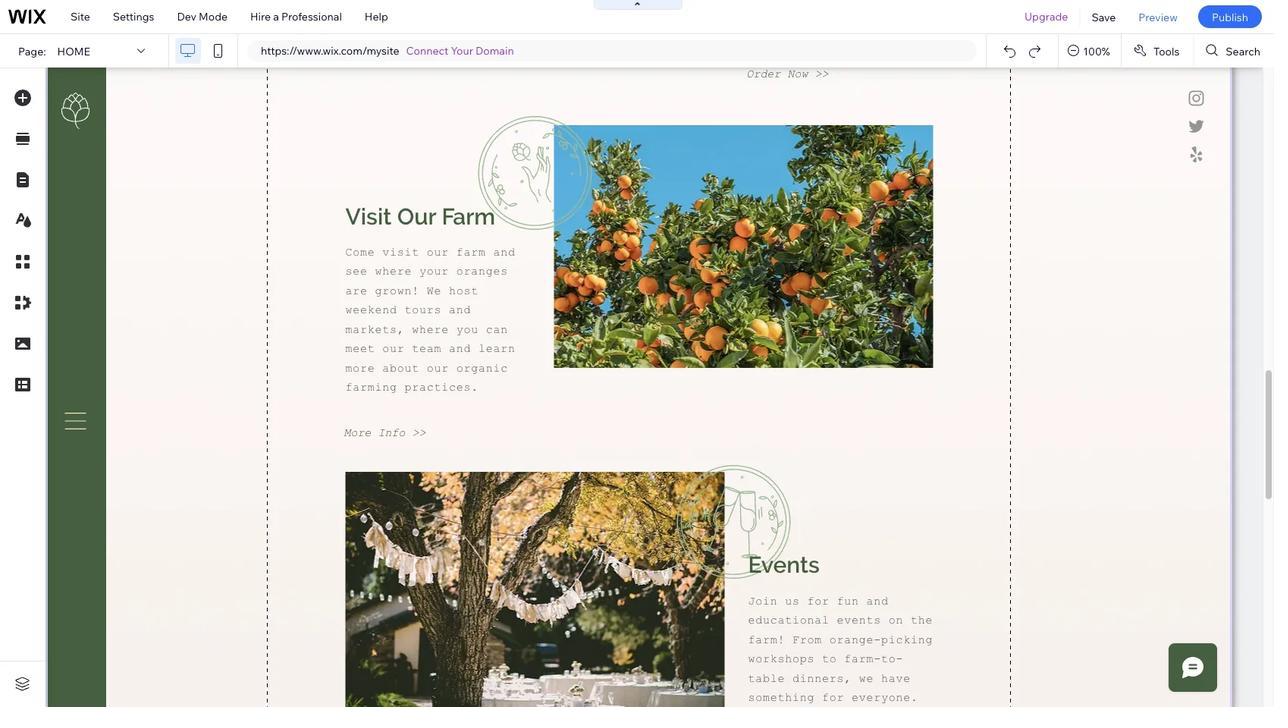 Task type: describe. For each thing, give the bounding box(es) containing it.
save button
[[1081, 0, 1128, 33]]

upgrade
[[1025, 10, 1068, 23]]

publish
[[1212, 10, 1249, 23]]

dev
[[177, 10, 196, 23]]

search
[[1226, 44, 1261, 57]]

https://www.wix.com/mysite
[[261, 44, 399, 57]]

publish button
[[1199, 5, 1262, 28]]

100%
[[1083, 44, 1111, 57]]

hire a professional
[[250, 10, 342, 23]]



Task type: locate. For each thing, give the bounding box(es) containing it.
home
[[57, 44, 90, 57]]

save
[[1092, 10, 1116, 23]]

connect
[[406, 44, 449, 57]]

a
[[273, 10, 279, 23]]

https://www.wix.com/mysite connect your domain
[[261, 44, 514, 57]]

help
[[365, 10, 388, 23]]

search button
[[1194, 34, 1274, 68]]

hire
[[250, 10, 271, 23]]

your
[[451, 44, 473, 57]]

dev mode
[[177, 10, 228, 23]]

tools button
[[1122, 34, 1194, 68]]

domain
[[476, 44, 514, 57]]

100% button
[[1059, 34, 1121, 68]]

preview button
[[1128, 0, 1189, 33]]

settings
[[113, 10, 154, 23]]

mode
[[199, 10, 228, 23]]

site
[[71, 10, 90, 23]]

professional
[[281, 10, 342, 23]]

preview
[[1139, 10, 1178, 23]]

tools
[[1154, 44, 1180, 57]]



Task type: vqa. For each thing, say whether or not it's contained in the screenshot.
QUICK EDIT
no



